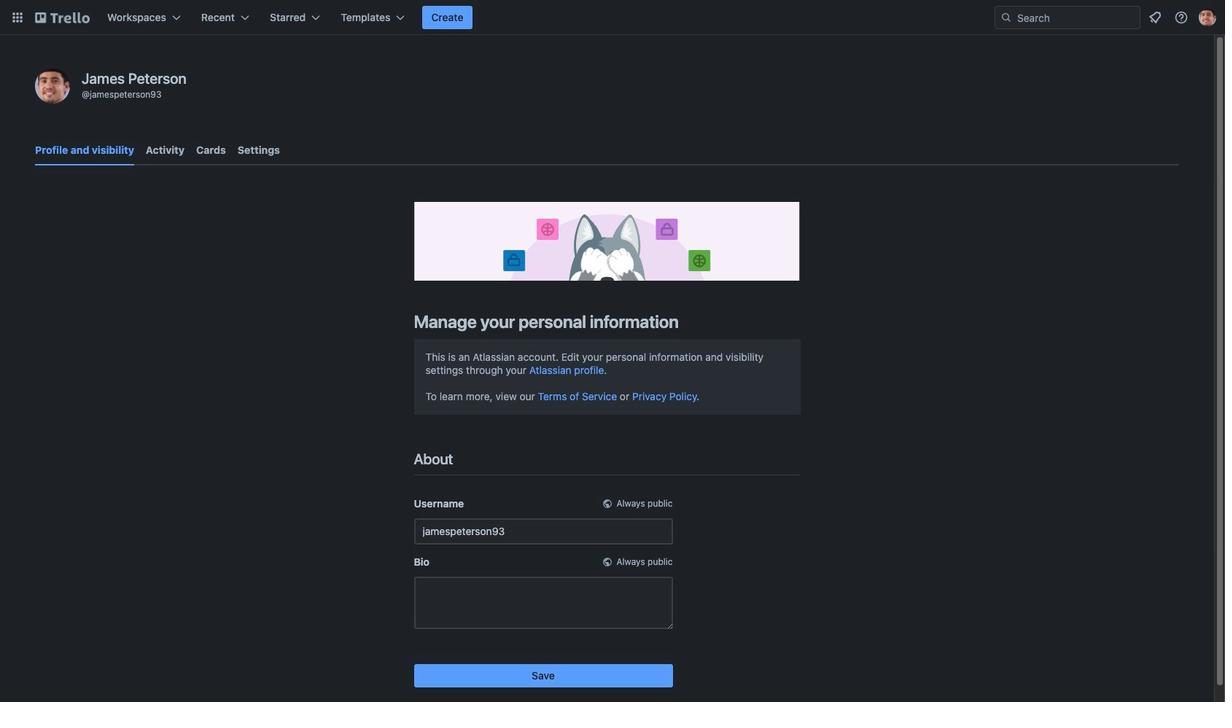 Task type: locate. For each thing, give the bounding box(es) containing it.
0 horizontal spatial james peterson (jamespeterson93) image
[[35, 69, 70, 104]]

None text field
[[414, 577, 673, 629]]

Search field
[[995, 6, 1141, 29]]

0 notifications image
[[1147, 9, 1164, 26]]

1 vertical spatial james peterson (jamespeterson93) image
[[35, 69, 70, 104]]

james peterson (jamespeterson93) image
[[1199, 9, 1217, 26], [35, 69, 70, 104]]

james peterson (jamespeterson93) image down the back to home 'image'
[[35, 69, 70, 104]]

None text field
[[414, 519, 673, 545]]

james peterson (jamespeterson93) image right "open information menu" icon at the right
[[1199, 9, 1217, 26]]

open information menu image
[[1175, 10, 1189, 25]]

1 horizontal spatial james peterson (jamespeterson93) image
[[1199, 9, 1217, 26]]



Task type: vqa. For each thing, say whether or not it's contained in the screenshot.
'0 notifications' image on the right
yes



Task type: describe. For each thing, give the bounding box(es) containing it.
search image
[[1001, 12, 1013, 23]]

back to home image
[[35, 6, 90, 29]]

0 vertical spatial james peterson (jamespeterson93) image
[[1199, 9, 1217, 26]]

primary element
[[0, 0, 1226, 35]]



